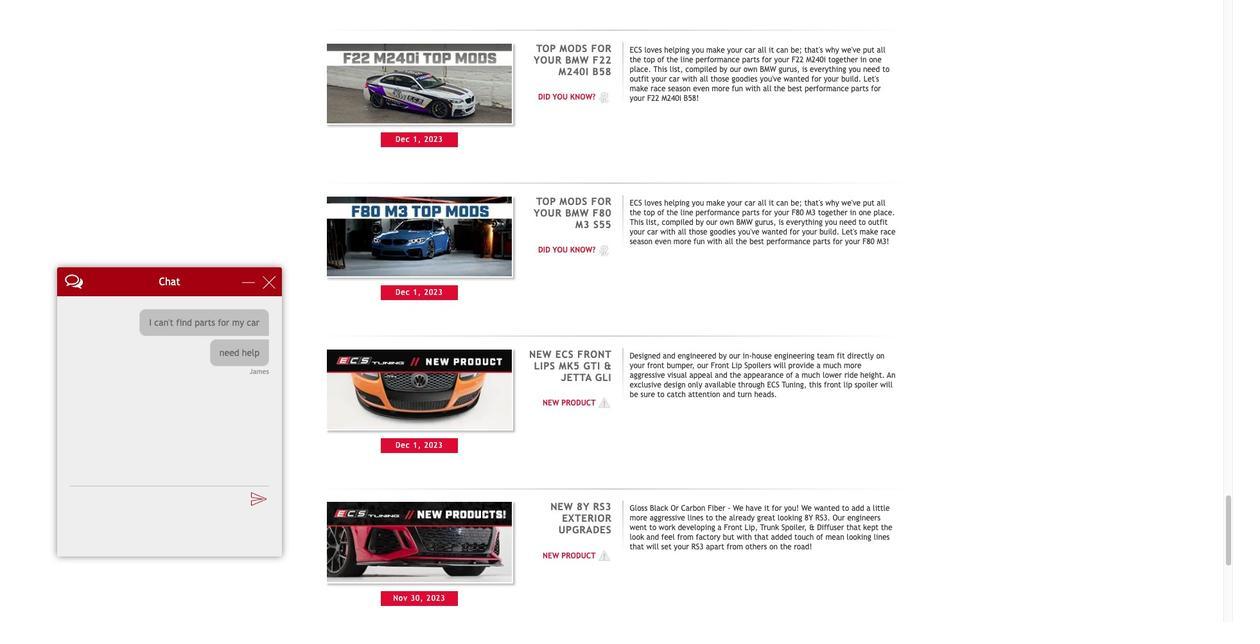 Task type: vqa. For each thing, say whether or not it's contained in the screenshot.
Will within Gloss Black Or Carbon Fiber - We have it for you!   We wanted to add a little more aggressive lines to the already great looking 8Y RS3. Our engineers went to work developing a Front Lip, Trunk Spoiler, & Diffuser that kept the look and feel from factory but with that added touch of mean looking lines that will set your RS3 apart from others on the road!
yes



Task type: describe. For each thing, give the bounding box(es) containing it.
by for b58
[[720, 65, 728, 74]]

great
[[758, 514, 776, 523]]

product for mk5
[[562, 398, 596, 407]]

8y inside new 8y rs3 exterior upgrades
[[577, 501, 590, 512]]

top mods for your bmw f80 m3 s55 link
[[534, 195, 612, 230]]

wanted inside gloss black or carbon fiber - we have it for you!   we wanted to add a little more aggressive lines to the already great looking 8y rs3. our engineers went to work developing a front lip, trunk spoiler, & diffuser that kept the look and feel from factory but with that added touch of mean looking lines that will set your rs3 apart from others on the road!
[[815, 504, 840, 513]]

dec for top mods for your bmw f80 m3 s55
[[396, 288, 410, 297]]

own for s55
[[720, 218, 734, 227]]

an
[[888, 371, 896, 380]]

0 vertical spatial front
[[648, 361, 665, 370]]

feel
[[662, 533, 675, 542]]

work
[[659, 523, 676, 532]]

1 vertical spatial looking
[[847, 533, 872, 542]]

ecs inside designed and engineered by our in-house engineering team fit directly on your front bumper, our front lip spoilers will provide a much more aggressive visual appeal and the appearance of a much lower ride height. an exclusive design only available through ecs tuning, this front lip spoiler will be sure to catch attention and turn heads.
[[768, 380, 780, 389]]

exterior
[[562, 512, 612, 524]]

be
[[630, 390, 639, 399]]

heads.
[[755, 390, 778, 399]]

season for top mods for your bmw f22 m240i b58
[[668, 84, 691, 93]]

race for top mods for your bmw f80 m3 s55
[[881, 227, 896, 236]]

and down available
[[723, 390, 736, 399]]

gloss black or carbon fiber - we have it for you!   we wanted to add a little more aggressive lines to the already great looking 8y rs3. our engineers went to work developing a front lip, trunk spoiler, & diffuser that kept the look and feel from factory but with that added touch of mean looking lines that will set your rs3 apart from others on the road!
[[630, 504, 893, 552]]

provide
[[789, 361, 815, 370]]

lip,
[[745, 523, 758, 532]]

race for top mods for your bmw f22 m240i b58
[[651, 84, 666, 93]]

dec 1, 2023 link for new ecs front lips mk5 gti & jetta gli
[[326, 348, 513, 453]]

0 vertical spatial looking
[[778, 514, 803, 523]]

attention
[[689, 390, 721, 399]]

dec 1, 2023 for top mods for your bmw f80 m3 s55
[[396, 288, 443, 297]]

jetta
[[561, 371, 592, 383]]

know? for m3
[[571, 246, 596, 254]]

2023 for new 8y rs3 exterior upgrades
[[427, 594, 446, 603]]

loves for f80
[[645, 198, 662, 207]]

that's for f22
[[805, 46, 824, 55]]

bumper,
[[667, 361, 695, 370]]

b58!
[[684, 94, 699, 103]]

6 image
[[596, 244, 612, 257]]

house
[[752, 351, 772, 360]]

your inside designed and engineered by our in-house engineering team fit directly on your front bumper, our front lip spoilers will provide a much more aggressive visual appeal and the appearance of a much lower ride height. an exclusive design only available through ecs tuning, this front lip spoiler will be sure to catch attention and turn heads.
[[630, 361, 645, 370]]

spoiler
[[855, 380, 878, 389]]

turn
[[738, 390, 753, 399]]

bmw inside ecs loves helping you make your car all it can be; that's why we've put all the top of the line performance parts for your f80 m3 together in one place. this list, compiled by our own bmw gurus, is everything you need to outfit your car with all those goodies you've wanted for your build. let's make race season even more fun with all the best performance parts for your f80 m3!
[[737, 218, 753, 227]]

new down upgrades
[[543, 551, 559, 560]]

0 horizontal spatial from
[[678, 533, 694, 542]]

be; for f80
[[791, 198, 803, 207]]

gti
[[584, 360, 601, 371]]

for inside top mods for your bmw f80 m3 s55
[[592, 195, 612, 207]]

new product for upgrades
[[543, 551, 596, 560]]

goodies for top mods for your bmw f22 m240i b58
[[732, 74, 758, 83]]

of inside ecs loves helping you make your car all it can be; that's why we've put all the top of the line performance parts for your f80 m3 together in one place. this list, compiled by our own bmw gurus, is everything you need to outfit your car with all those goodies you've wanted for your build. let's make race season even more fun with all the best performance parts for your f80 m3!
[[658, 208, 665, 217]]

-
[[728, 504, 731, 513]]

you've for s55
[[739, 227, 760, 236]]

top for s55
[[644, 208, 655, 217]]

f22 inside top mods for your bmw f22 m240i b58
[[593, 54, 612, 65]]

your inside gloss black or carbon fiber - we have it for you!   we wanted to add a little more aggressive lines to the already great looking 8y rs3. our engineers went to work developing a front lip, trunk spoiler, & diffuser that kept the look and feel from factory but with that added touch of mean looking lines that will set your rs3 apart from others on the road!
[[674, 543, 690, 552]]

line for b58
[[681, 55, 694, 64]]

together for s55
[[819, 208, 848, 217]]

fit
[[837, 351, 846, 360]]

and inside gloss black or carbon fiber - we have it for you!   we wanted to add a little more aggressive lines to the already great looking 8y rs3. our engineers went to work developing a front lip, trunk spoiler, & diffuser that kept the look and feel from factory but with that added touch of mean looking lines that will set your rs3 apart from others on the road!
[[647, 533, 659, 542]]

top mods for your bmw f22 m240i b58 link
[[534, 42, 612, 77]]

fun for top mods for your bmw f80 m3 s55
[[694, 237, 705, 246]]

2 horizontal spatial will
[[881, 380, 893, 389]]

added
[[772, 533, 793, 542]]

kept
[[864, 523, 879, 532]]

visual
[[668, 371, 688, 380]]

rs3 inside new 8y rs3 exterior upgrades
[[594, 501, 612, 512]]

need for s55
[[840, 218, 857, 227]]

mean
[[826, 533, 845, 542]]

ecs inside new ecs front lips mk5 gti & jetta gli
[[556, 348, 574, 360]]

know? for m240i
[[571, 93, 596, 102]]

let's for top mods for your bmw f22 m240i b58
[[864, 74, 880, 83]]

appeal
[[690, 371, 713, 380]]

designed
[[630, 351, 661, 360]]

1 horizontal spatial much
[[824, 361, 842, 370]]

black
[[650, 504, 669, 513]]

gurus, for b58
[[779, 65, 800, 74]]

product for upgrades
[[562, 551, 596, 560]]

b58
[[593, 65, 612, 77]]

dec 1, 2023 link for top mods for your bmw f22 m240i b58
[[326, 42, 513, 147]]

exclusive
[[630, 380, 662, 389]]

rs3.
[[816, 514, 831, 523]]

it for f80
[[769, 198, 775, 207]]

ecs inside ecs loves helping you make your car all it can be; that's why we've put all the top of the line performance parts for your f80 m3 together in one place. this list, compiled by our own bmw gurus, is everything you need to outfit your car with all those goodies you've wanted for your build. let's make race season even more fun with all the best performance parts for your f80 m3!
[[630, 198, 643, 207]]

more inside designed and engineered by our in-house engineering team fit directly on your front bumper, our front lip spoilers will provide a much more aggressive visual appeal and the appearance of a much lower ride height. an exclusive design only available through ecs tuning, this front lip spoiler will be sure to catch attention and turn heads.
[[844, 361, 862, 370]]

0 horizontal spatial that
[[630, 543, 645, 552]]

it inside gloss black or carbon fiber - we have it for you!   we wanted to add a little more aggressive lines to the already great looking 8y rs3. our engineers went to work developing a front lip, trunk spoiler, & diffuser that kept the look and feel from factory but with that added touch of mean looking lines that will set your rs3 apart from others on the road!
[[765, 504, 770, 513]]

this
[[810, 380, 822, 389]]

front inside designed and engineered by our in-house engineering team fit directly on your front bumper, our front lip spoilers will provide a much more aggressive visual appeal and the appearance of a much lower ride height. an exclusive design only available through ecs tuning, this front lip spoiler will be sure to catch attention and turn heads.
[[711, 361, 730, 370]]

factory
[[696, 533, 721, 542]]

touch
[[795, 533, 814, 542]]

2 horizontal spatial that
[[847, 523, 861, 532]]

wanted for top mods for your bmw f22 m240i b58
[[784, 74, 810, 83]]

s55
[[594, 218, 612, 230]]

will inside gloss black or carbon fiber - we have it for you!   we wanted to add a little more aggressive lines to the already great looking 8y rs3. our engineers went to work developing a front lip, trunk spoiler, & diffuser that kept the look and feel from factory but with that added touch of mean looking lines that will set your rs3 apart from others on the road!
[[647, 543, 659, 552]]

in for b58
[[861, 55, 867, 64]]

design
[[664, 380, 686, 389]]

2 horizontal spatial f22
[[792, 55, 804, 64]]

build. for top mods for your bmw f22 m240i b58
[[842, 74, 862, 83]]

& inside gloss black or carbon fiber - we have it for you!   we wanted to add a little more aggressive lines to the already great looking 8y rs3. our engineers went to work developing a front lip, trunk spoiler, & diffuser that kept the look and feel from factory but with that added touch of mean looking lines that will set your rs3 apart from others on the road!
[[810, 523, 815, 532]]

& inside new ecs front lips mk5 gti & jetta gli
[[605, 360, 612, 371]]

gloss
[[630, 504, 648, 513]]

team
[[817, 351, 835, 360]]

look
[[630, 533, 645, 542]]

ride
[[845, 371, 859, 380]]

designed and engineered by our in-house engineering team fit directly on your front bumper, our front lip spoilers will provide a much more aggressive visual appeal and the appearance of a much lower ride height. an exclusive design only available through ecs tuning, this front lip spoiler will be sure to catch attention and turn heads.
[[630, 351, 896, 399]]

or
[[671, 504, 679, 513]]

1, for top mods for your bmw f80 m3 s55
[[413, 288, 422, 297]]

but
[[723, 533, 735, 542]]

8y inside gloss black or carbon fiber - we have it for you!   we wanted to add a little more aggressive lines to the already great looking 8y rs3. our engineers went to work developing a front lip, trunk spoiler, & diffuser that kept the look and feel from factory but with that added touch of mean looking lines that will set your rs3 apart from others on the road!
[[805, 514, 814, 523]]

ecs inside the ecs loves helping you make your car all it can be; that's why we've put all the top of the line performance parts for your f22 m240i together in one place. this list, compiled by our own bmw gurus, is everything you need to outfit your car with all those goodies you've wanted for your build. let's make race season even more fun with all the best performance parts for your f22 m240i b58!
[[630, 46, 643, 55]]

you!
[[785, 504, 800, 513]]

your inside top mods for your bmw f80 m3 s55
[[534, 207, 562, 218]]

rs3 inside gloss black or carbon fiber - we have it for you!   we wanted to add a little more aggressive lines to the already great looking 8y rs3. our engineers went to work developing a front lip, trunk spoiler, & diffuser that kept the look and feel from factory but with that added touch of mean looking lines that will set your rs3 apart from others on the road!
[[692, 543, 704, 552]]

new down lips
[[543, 398, 559, 407]]

did you know? for m3
[[539, 246, 596, 254]]

the inside designed and engineered by our in-house engineering team fit directly on your front bumper, our front lip spoilers will provide a much more aggressive visual appeal and the appearance of a much lower ride height. an exclusive design only available through ecs tuning, this front lip spoiler will be sure to catch attention and turn heads.
[[730, 371, 742, 380]]

list, for s55
[[646, 218, 660, 227]]

diffuser
[[818, 523, 845, 532]]

new 8y rs3 exterior upgrades link
[[551, 501, 612, 536]]

gurus, for s55
[[755, 218, 777, 227]]

30,
[[411, 594, 424, 603]]

a up factory
[[718, 523, 722, 532]]

dec for top mods for your bmw f22 m240i b58
[[396, 135, 410, 144]]

our inside the ecs loves helping you make your car all it can be; that's why we've put all the top of the line performance parts for your f22 m240i together in one place. this list, compiled by our own bmw gurus, is everything you need to outfit your car with all those goodies you've wanted for your build. let's make race season even more fun with all the best performance parts for your f22 m240i b58!
[[730, 65, 742, 74]]

wanted for top mods for your bmw f80 m3 s55
[[762, 227, 788, 236]]

even for top mods for your bmw f80 m3 s55
[[655, 237, 672, 246]]

a up engineers
[[867, 504, 871, 513]]

1 horizontal spatial that
[[755, 533, 769, 542]]

spoilers
[[745, 361, 772, 370]]

others
[[746, 543, 768, 552]]

new product for mk5
[[543, 398, 596, 407]]

for inside gloss black or carbon fiber - we have it for you!   we wanted to add a little more aggressive lines to the already great looking 8y rs3. our engineers went to work developing a front lip, trunk spoiler, & diffuser that kept the look and feel from factory but with that added touch of mean looking lines that will set your rs3 apart from others on the road!
[[772, 504, 782, 513]]

new ecs front lips mk5 gti & jetta gli
[[530, 348, 612, 383]]

and up available
[[715, 371, 728, 380]]

fiber
[[708, 504, 726, 513]]

is for f22
[[803, 65, 808, 74]]

1 horizontal spatial f80
[[792, 208, 804, 217]]

4 image for new ecs front lips mk5 gti & jetta gli
[[596, 397, 612, 410]]

height.
[[861, 371, 886, 380]]

already
[[730, 514, 755, 523]]

ecs loves helping you make your car all it can be; that's why we've put all the top of the line performance parts for your f22 m240i together in one place. this list, compiled by our own bmw gurus, is everything you need to outfit your car with all those goodies you've wanted for your build. let's make race season even more fun with all the best performance parts for your f22 m240i b58!
[[630, 46, 890, 103]]

appearance
[[744, 371, 784, 380]]

by inside designed and engineered by our in-house engineering team fit directly on your front bumper, our front lip spoilers will provide a much more aggressive visual appeal and the appearance of a much lower ride height. an exclusive design only available through ecs tuning, this front lip spoiler will be sure to catch attention and turn heads.
[[719, 351, 727, 360]]

gli
[[596, 371, 612, 383]]

m3 inside ecs loves helping you make your car all it can be; that's why we've put all the top of the line performance parts for your f80 m3 together in one place. this list, compiled by our own bmw gurus, is everything you need to outfit your car with all those goodies you've wanted for your build. let's make race season even more fun with all the best performance parts for your f80 m3!
[[807, 208, 816, 217]]

of inside gloss black or carbon fiber - we have it for you!   we wanted to add a little more aggressive lines to the already great looking 8y rs3. our engineers went to work developing a front lip, trunk spoiler, & diffuser that kept the look and feel from factory but with that added touch of mean looking lines that will set your rs3 apart from others on the road!
[[817, 533, 824, 542]]

lip
[[844, 380, 853, 389]]

apart
[[706, 543, 725, 552]]

top for top mods for your bmw f22 m240i b58
[[537, 42, 557, 54]]

new ecs front lips mk5 gti & jetta gli image
[[326, 348, 513, 431]]

outfit for b58
[[630, 74, 650, 83]]

place. for b58
[[630, 65, 652, 74]]

goodies for top mods for your bmw f80 m3 s55
[[710, 227, 736, 236]]

you've for b58
[[760, 74, 782, 83]]

2023 for top mods for your bmw f80 m3 s55
[[425, 288, 443, 297]]

1, for new ecs front lips mk5 gti & jetta gli
[[413, 441, 422, 450]]

by for s55
[[696, 218, 704, 227]]

add
[[852, 504, 865, 513]]

aggressive inside gloss black or carbon fiber - we have it for you!   we wanted to add a little more aggressive lines to the already great looking 8y rs3. our engineers went to work developing a front lip, trunk spoiler, & diffuser that kept the look and feel from factory but with that added touch of mean looking lines that will set your rs3 apart from others on the road!
[[650, 514, 686, 523]]

1 vertical spatial lines
[[874, 533, 890, 542]]

0 vertical spatial lines
[[688, 514, 704, 523]]

mods for f80
[[560, 195, 588, 207]]

0 vertical spatial will
[[774, 361, 787, 370]]

top for top mods for your bmw f80 m3 s55
[[537, 195, 557, 207]]

to inside the ecs loves helping you make your car all it can be; that's why we've put all the top of the line performance parts for your f22 m240i together in one place. this list, compiled by our own bmw gurus, is everything you need to outfit your car with all those goodies you've wanted for your build. let's make race season even more fun with all the best performance parts for your f22 m240i b58!
[[883, 65, 890, 74]]

top mods for your bmw f22 m240i b58
[[534, 42, 612, 77]]

front inside new ecs front lips mk5 gti & jetta gli
[[578, 348, 612, 360]]

0 vertical spatial m240i
[[807, 55, 827, 64]]

can for f22
[[777, 46, 789, 55]]

top mods for your bmw f22 m240i b58 image
[[326, 42, 513, 125]]

2 horizontal spatial f80
[[863, 237, 875, 246]]

our inside ecs loves helping you make your car all it can be; that's why we've put all the top of the line performance parts for your f80 m3 together in one place. this list, compiled by our own bmw gurus, is everything you need to outfit your car with all those goodies you've wanted for your build. let's make race season even more fun with all the best performance parts for your f80 m3!
[[707, 218, 718, 227]]

sure
[[641, 390, 656, 399]]



Task type: locate. For each thing, give the bounding box(es) containing it.
ecs loves helping you make your car all it can be; that's why we've put all the top of the line performance parts for your f80 m3 together in one place. this list, compiled by our own bmw gurus, is everything you need to outfit your car with all those goodies you've wanted for your build. let's make race season even more fun with all the best performance parts for your f80 m3!
[[630, 198, 896, 246]]

can inside ecs loves helping you make your car all it can be; that's why we've put all the top of the line performance parts for your f80 m3 together in one place. this list, compiled by our own bmw gurus, is everything you need to outfit your car with all those goodies you've wanted for your build. let's make race season even more fun with all the best performance parts for your f80 m3!
[[777, 198, 789, 207]]

1 did from the top
[[539, 93, 551, 102]]

front down lower
[[825, 380, 842, 389]]

car
[[745, 46, 756, 55], [669, 74, 680, 83], [745, 198, 756, 207], [648, 227, 658, 236]]

1 vertical spatial front
[[825, 380, 842, 389]]

0 vertical spatial in
[[861, 55, 867, 64]]

dec for new ecs front lips mk5 gti & jetta gli
[[396, 441, 410, 450]]

2023 down top mods for your bmw f80 m3 s55 image
[[425, 288, 443, 297]]

1 horizontal spatial f22
[[648, 94, 660, 103]]

rs3 down factory
[[692, 543, 704, 552]]

the
[[630, 55, 642, 64], [667, 55, 679, 64], [774, 84, 786, 93], [630, 208, 642, 217], [667, 208, 679, 217], [736, 237, 748, 246], [730, 371, 742, 380], [716, 514, 727, 523], [882, 523, 893, 532], [781, 543, 792, 552]]

new left mk5
[[530, 348, 552, 360]]

those for top mods for your bmw f22 m240i b58
[[711, 74, 730, 83]]

2 vertical spatial by
[[719, 351, 727, 360]]

season right 6 image
[[630, 237, 653, 246]]

fun for top mods for your bmw f22 m240i b58
[[732, 84, 744, 93]]

aggressive up work
[[650, 514, 686, 523]]

1 vertical spatial new product
[[543, 551, 596, 560]]

place. right b58
[[630, 65, 652, 74]]

lower
[[823, 371, 843, 380]]

one inside the ecs loves helping you make your car all it can be; that's why we've put all the top of the line performance parts for your f22 m240i together in one place. this list, compiled by our own bmw gurus, is everything you need to outfit your car with all those goodies you've wanted for your build. let's make race season even more fun with all the best performance parts for your f22 m240i b58!
[[870, 55, 882, 64]]

put for f22
[[864, 46, 875, 55]]

those for top mods for your bmw f80 m3 s55
[[689, 227, 708, 236]]

0 vertical spatial list,
[[670, 65, 684, 74]]

it for f22
[[769, 46, 775, 55]]

f80 inside top mods for your bmw f80 m3 s55
[[593, 207, 612, 218]]

1,
[[413, 135, 422, 144], [413, 288, 422, 297], [413, 441, 422, 450]]

0 vertical spatial even
[[694, 84, 710, 93]]

have
[[746, 504, 762, 513]]

build. for top mods for your bmw f80 m3 s55
[[820, 227, 840, 236]]

4 image down upgrades
[[596, 550, 612, 562]]

1 be; from the top
[[791, 46, 803, 55]]

1 vertical spatial top
[[537, 195, 557, 207]]

did down top mods for your bmw f22 m240i b58
[[539, 93, 551, 102]]

your inside top mods for your bmw f22 m240i b58
[[534, 54, 562, 65]]

place. up m3!
[[874, 208, 896, 217]]

lips
[[534, 360, 556, 371]]

even inside the ecs loves helping you make your car all it can be; that's why we've put all the top of the line performance parts for your f22 m240i together in one place. this list, compiled by our own bmw gurus, is everything you need to outfit your car with all those goodies you've wanted for your build. let's make race season even more fun with all the best performance parts for your f22 m240i b58!
[[694, 84, 710, 93]]

new ecs front lips mk5 gti & jetta gli link
[[530, 348, 612, 383]]

0 vertical spatial those
[[711, 74, 730, 83]]

on right directly
[[877, 351, 885, 360]]

be; for f22
[[791, 46, 803, 55]]

fun
[[732, 84, 744, 93], [694, 237, 705, 246]]

1 know? from the top
[[571, 93, 596, 102]]

1 we've from the top
[[842, 46, 861, 55]]

dec 1, 2023 down the top mods for your bmw f22 m240i b58 image
[[396, 135, 443, 144]]

race up m3!
[[881, 227, 896, 236]]

we've for f22
[[842, 46, 861, 55]]

will down an
[[881, 380, 893, 389]]

more inside gloss black or carbon fiber - we have it for you!   we wanted to add a little more aggressive lines to the already great looking 8y rs3. our engineers went to work developing a front lip, trunk spoiler, & diffuser that kept the look and feel from factory but with that added touch of mean looking lines that will set your rs3 apart from others on the road!
[[630, 514, 648, 523]]

bmw inside the ecs loves helping you make your car all it can be; that's why we've put all the top of the line performance parts for your f22 m240i together in one place. this list, compiled by our own bmw gurus, is everything you need to outfit your car with all those goodies you've wanted for your build. let's make race season even more fun with all the best performance parts for your f22 m240i b58!
[[760, 65, 777, 74]]

together for b58
[[829, 55, 859, 64]]

bmw inside top mods for your bmw f80 m3 s55
[[566, 207, 590, 218]]

0 vertical spatial place.
[[630, 65, 652, 74]]

0 vertical spatial aggressive
[[630, 371, 666, 380]]

1 horizontal spatial even
[[694, 84, 710, 93]]

1 horizontal spatial front
[[825, 380, 842, 389]]

2 vertical spatial dec 1, 2023 link
[[326, 348, 513, 453]]

in-
[[743, 351, 752, 360]]

2 you from the top
[[553, 246, 568, 254]]

place. inside ecs loves helping you make your car all it can be; that's why we've put all the top of the line performance parts for your f80 m3 together in one place. this list, compiled by our own bmw gurus, is everything you need to outfit your car with all those goodies you've wanted for your build. let's make race season even more fun with all the best performance parts for your f80 m3!
[[874, 208, 896, 217]]

1 vertical spatial 8y
[[805, 514, 814, 523]]

0 vertical spatial compiled
[[686, 65, 718, 74]]

this for f80
[[630, 218, 644, 227]]

list, for b58
[[670, 65, 684, 74]]

2023 right '30,'
[[427, 594, 446, 603]]

of inside the ecs loves helping you make your car all it can be; that's why we've put all the top of the line performance parts for your f22 m240i together in one place. this list, compiled by our own bmw gurus, is everything you need to outfit your car with all those goodies you've wanted for your build. let's make race season even more fun with all the best performance parts for your f22 m240i b58!
[[658, 55, 665, 64]]

1 vertical spatial this
[[630, 218, 644, 227]]

a up "tuning,"
[[796, 371, 800, 380]]

1 can from the top
[[777, 46, 789, 55]]

1 horizontal spatial we
[[802, 504, 812, 513]]

0 vertical spatial gurus,
[[779, 65, 800, 74]]

0 vertical spatial this
[[654, 65, 668, 74]]

product down upgrades
[[562, 551, 596, 560]]

top mods for your bmw f80 m3 s55
[[534, 195, 612, 230]]

you've inside ecs loves helping you make your car all it can be; that's why we've put all the top of the line performance parts for your f80 m3 together in one place. this list, compiled by our own bmw gurus, is everything you need to outfit your car with all those goodies you've wanted for your build. let's make race season even more fun with all the best performance parts for your f80 m3!
[[739, 227, 760, 236]]

parts
[[743, 55, 760, 64], [852, 84, 869, 93], [743, 208, 760, 217], [813, 237, 831, 246]]

mods for f22
[[560, 42, 588, 54]]

new 8y rs3 exterior upgrades image
[[326, 501, 513, 584]]

0 vertical spatial 8y
[[577, 501, 590, 512]]

goodies inside the ecs loves helping you make your car all it can be; that's why we've put all the top of the line performance parts for your f22 m240i together in one place. this list, compiled by our own bmw gurus, is everything you need to outfit your car with all those goodies you've wanted for your build. let's make race season even more fun with all the best performance parts for your f22 m240i b58!
[[732, 74, 758, 83]]

goodies inside ecs loves helping you make your car all it can be; that's why we've put all the top of the line performance parts for your f80 m3 together in one place. this list, compiled by our own bmw gurus, is everything you need to outfit your car with all those goodies you've wanted for your build. let's make race season even more fun with all the best performance parts for your f80 m3!
[[710, 227, 736, 236]]

through
[[739, 380, 765, 389]]

0 vertical spatial that
[[847, 523, 861, 532]]

build. inside ecs loves helping you make your car all it can be; that's why we've put all the top of the line performance parts for your f80 m3 together in one place. this list, compiled by our own bmw gurus, is everything you need to outfit your car with all those goodies you've wanted for your build. let's make race season even more fun with all the best performance parts for your f80 m3!
[[820, 227, 840, 236]]

0 vertical spatial on
[[877, 351, 885, 360]]

front
[[578, 348, 612, 360], [711, 361, 730, 370], [724, 523, 743, 532]]

we've inside ecs loves helping you make your car all it can be; that's why we've put all the top of the line performance parts for your f80 m3 together in one place. this list, compiled by our own bmw gurus, is everything you need to outfit your car with all those goodies you've wanted for your build. let's make race season even more fun with all the best performance parts for your f80 m3!
[[842, 198, 861, 207]]

1 vertical spatial loves
[[645, 198, 662, 207]]

together inside ecs loves helping you make your car all it can be; that's why we've put all the top of the line performance parts for your f80 m3 together in one place. this list, compiled by our own bmw gurus, is everything you need to outfit your car with all those goodies you've wanted for your build. let's make race season even more fun with all the best performance parts for your f80 m3!
[[819, 208, 848, 217]]

2023 for new ecs front lips mk5 gti & jetta gli
[[425, 441, 443, 450]]

mk5
[[559, 360, 580, 371]]

1 horizontal spatial 8y
[[805, 514, 814, 523]]

1 we from the left
[[733, 504, 744, 513]]

0 horizontal spatial &
[[605, 360, 612, 371]]

0 vertical spatial let's
[[864, 74, 880, 83]]

front left lip
[[711, 361, 730, 370]]

season up b58! on the top right
[[668, 84, 691, 93]]

place.
[[630, 65, 652, 74], [874, 208, 896, 217]]

6 image
[[596, 91, 612, 104]]

dec 1, 2023 for new ecs front lips mk5 gti & jetta gli
[[396, 441, 443, 450]]

ecs up jetta
[[556, 348, 574, 360]]

8y left 'rs3.'
[[805, 514, 814, 523]]

will
[[774, 361, 787, 370], [881, 380, 893, 389], [647, 543, 659, 552]]

be;
[[791, 46, 803, 55], [791, 198, 803, 207]]

this inside ecs loves helping you make your car all it can be; that's why we've put all the top of the line performance parts for your f80 m3 together in one place. this list, compiled by our own bmw gurus, is everything you need to outfit your car with all those goodies you've wanted for your build. let's make race season even more fun with all the best performance parts for your f80 m3!
[[630, 218, 644, 227]]

0 vertical spatial fun
[[732, 84, 744, 93]]

1 vertical spatial wanted
[[762, 227, 788, 236]]

0 vertical spatial race
[[651, 84, 666, 93]]

1 vertical spatial dec 1, 2023
[[396, 288, 443, 297]]

helping inside the ecs loves helping you make your car all it can be; that's why we've put all the top of the line performance parts for your f22 m240i together in one place. this list, compiled by our own bmw gurus, is everything you need to outfit your car with all those goodies you've wanted for your build. let's make race season even more fun with all the best performance parts for your f22 m240i b58!
[[665, 46, 690, 55]]

one for s55
[[859, 208, 872, 217]]

with inside gloss black or carbon fiber - we have it for you!   we wanted to add a little more aggressive lines to the already great looking 8y rs3. our engineers went to work developing a front lip, trunk spoiler, & diffuser that kept the look and feel from factory but with that added touch of mean looking lines that will set your rs3 apart from others on the road!
[[737, 533, 753, 542]]

fun inside ecs loves helping you make your car all it can be; that's why we've put all the top of the line performance parts for your f80 m3 together in one place. this list, compiled by our own bmw gurus, is everything you need to outfit your car with all those goodies you've wanted for your build. let's make race season even more fun with all the best performance parts for your f80 m3!
[[694, 237, 705, 246]]

1 helping from the top
[[665, 46, 690, 55]]

of inside designed and engineered by our in-house engineering team fit directly on your front bumper, our front lip spoilers will provide a much more aggressive visual appeal and the appearance of a much lower ride height. an exclusive design only available through ecs tuning, this front lip spoiler will be sure to catch attention and turn heads.
[[787, 371, 794, 380]]

lines
[[688, 514, 704, 523], [874, 533, 890, 542]]

on inside designed and engineered by our in-house engineering team fit directly on your front bumper, our front lip spoilers will provide a much more aggressive visual appeal and the appearance of a much lower ride height. an exclusive design only available through ecs tuning, this front lip spoiler will be sure to catch attention and turn heads.
[[877, 351, 885, 360]]

1 horizontal spatial outfit
[[869, 218, 888, 227]]

even inside ecs loves helping you make your car all it can be; that's why we've put all the top of the line performance parts for your f80 m3 together in one place. this list, compiled by our own bmw gurus, is everything you need to outfit your car with all those goodies you've wanted for your build. let's make race season even more fun with all the best performance parts for your f80 m3!
[[655, 237, 672, 246]]

0 vertical spatial put
[[864, 46, 875, 55]]

3 1, from the top
[[413, 441, 422, 450]]

place. for s55
[[874, 208, 896, 217]]

1 horizontal spatial rs3
[[692, 543, 704, 552]]

only
[[688, 380, 703, 389]]

4 image down gli
[[596, 397, 612, 410]]

2 vertical spatial will
[[647, 543, 659, 552]]

new 8y rs3 exterior upgrades
[[551, 501, 612, 536]]

in inside the ecs loves helping you make your car all it can be; that's why we've put all the top of the line performance parts for your f22 m240i together in one place. this list, compiled by our own bmw gurus, is everything you need to outfit your car with all those goodies you've wanted for your build. let's make race season even more fun with all the best performance parts for your f22 m240i b58!
[[861, 55, 867, 64]]

this right s55
[[630, 218, 644, 227]]

went
[[630, 523, 647, 532]]

2 we've from the top
[[842, 198, 861, 207]]

1 vertical spatial much
[[802, 371, 821, 380]]

1, down the top mods for your bmw f22 m240i b58 image
[[413, 135, 422, 144]]

0 horizontal spatial on
[[770, 543, 778, 552]]

is inside ecs loves helping you make your car all it can be; that's why we've put all the top of the line performance parts for your f80 m3 together in one place. this list, compiled by our own bmw gurus, is everything you need to outfit your car with all those goodies you've wanted for your build. let's make race season even more fun with all the best performance parts for your f80 m3!
[[779, 218, 784, 227]]

loves for f22
[[645, 46, 662, 55]]

dec down the top mods for your bmw f22 m240i b58 image
[[396, 135, 410, 144]]

2 why from the top
[[826, 198, 840, 207]]

did you know? down top mods for your bmw f80 m3 s55 link
[[539, 246, 596, 254]]

dec 1, 2023
[[396, 135, 443, 144], [396, 288, 443, 297], [396, 441, 443, 450]]

dec 1, 2023 link
[[326, 42, 513, 147], [326, 195, 513, 300], [326, 348, 513, 453]]

0 vertical spatial together
[[829, 55, 859, 64]]

top mods for your bmw f80 m3 s55 image
[[326, 195, 513, 278]]

why for f22
[[826, 46, 840, 55]]

everything for b58
[[810, 65, 847, 74]]

you
[[692, 46, 705, 55], [849, 65, 861, 74], [692, 198, 705, 207], [826, 218, 838, 227]]

everything for s55
[[787, 218, 823, 227]]

line inside ecs loves helping you make your car all it can be; that's why we've put all the top of the line performance parts for your f80 m3 together in one place. this list, compiled by our own bmw gurus, is everything you need to outfit your car with all those goodies you've wanted for your build. let's make race season even more fun with all the best performance parts for your f80 m3!
[[681, 208, 694, 217]]

know? down s55
[[571, 246, 596, 254]]

0 vertical spatial goodies
[[732, 74, 758, 83]]

ecs
[[630, 46, 643, 55], [630, 198, 643, 207], [556, 348, 574, 360], [768, 380, 780, 389]]

helping for f22
[[665, 46, 690, 55]]

3 dec 1, 2023 link from the top
[[326, 348, 513, 453]]

you down top mods for your bmw f22 m240i b58
[[553, 93, 568, 102]]

1 top from the top
[[644, 55, 655, 64]]

top inside top mods for your bmw f22 m240i b58
[[537, 42, 557, 54]]

more inside ecs loves helping you make your car all it can be; that's why we've put all the top of the line performance parts for your f80 m3 together in one place. this list, compiled by our own bmw gurus, is everything you need to outfit your car with all those goodies you've wanted for your build. let's make race season even more fun with all the best performance parts for your f80 m3!
[[674, 237, 692, 246]]

0 vertical spatial top
[[537, 42, 557, 54]]

1, down top mods for your bmw f80 m3 s55 image
[[413, 288, 422, 297]]

nov
[[393, 594, 408, 603]]

together
[[829, 55, 859, 64], [819, 208, 848, 217]]

trunk
[[761, 523, 780, 532]]

why inside ecs loves helping you make your car all it can be; that's why we've put all the top of the line performance parts for your f80 m3 together in one place. this list, compiled by our own bmw gurus, is everything you need to outfit your car with all those goodies you've wanted for your build. let's make race season even more fun with all the best performance parts for your f80 m3!
[[826, 198, 840, 207]]

1 did you know? from the top
[[539, 93, 596, 102]]

outfit inside ecs loves helping you make your car all it can be; that's why we've put all the top of the line performance parts for your f80 m3 together in one place. this list, compiled by our own bmw gurus, is everything you need to outfit your car with all those goodies you've wanted for your build. let's make race season even more fun with all the best performance parts for your f80 m3!
[[869, 218, 888, 227]]

and up bumper,
[[663, 351, 676, 360]]

you for m3
[[553, 246, 568, 254]]

0 vertical spatial wanted
[[784, 74, 810, 83]]

m240i
[[807, 55, 827, 64], [559, 65, 589, 77], [662, 94, 682, 103]]

helping inside ecs loves helping you make your car all it can be; that's why we've put all the top of the line performance parts for your f80 m3 together in one place. this list, compiled by our own bmw gurus, is everything you need to outfit your car with all those goodies you've wanted for your build. let's make race season even more fun with all the best performance parts for your f80 m3!
[[665, 198, 690, 207]]

dec 1, 2023 for top mods for your bmw f22 m240i b58
[[396, 135, 443, 144]]

put for f80
[[864, 198, 875, 207]]

goodies
[[732, 74, 758, 83], [710, 227, 736, 236]]

lines down kept
[[874, 533, 890, 542]]

why inside the ecs loves helping you make your car all it can be; that's why we've put all the top of the line performance parts for your f22 m240i together in one place. this list, compiled by our own bmw gurus, is everything you need to outfit your car with all those goodies you've wanted for your build. let's make race season even more fun with all the best performance parts for your f22 m240i b58!
[[826, 46, 840, 55]]

one
[[870, 55, 882, 64], [859, 208, 872, 217]]

1 vertical spatial why
[[826, 198, 840, 207]]

3 dec from the top
[[396, 441, 410, 450]]

lines up developing
[[688, 514, 704, 523]]

1 vertical spatial from
[[727, 543, 744, 552]]

compiled inside the ecs loves helping you make your car all it can be; that's why we've put all the top of the line performance parts for your f22 m240i together in one place. this list, compiled by our own bmw gurus, is everything you need to outfit your car with all those goodies you've wanted for your build. let's make race season even more fun with all the best performance parts for your f22 m240i b58!
[[686, 65, 718, 74]]

that's inside ecs loves helping you make your car all it can be; that's why we've put all the top of the line performance parts for your f80 m3 together in one place. this list, compiled by our own bmw gurus, is everything you need to outfit your car with all those goodies you've wanted for your build. let's make race season even more fun with all the best performance parts for your f80 m3!
[[805, 198, 824, 207]]

dec down top mods for your bmw f80 m3 s55 image
[[396, 288, 410, 297]]

1 loves from the top
[[645, 46, 662, 55]]

0 vertical spatial build.
[[842, 74, 862, 83]]

2 dec 1, 2023 link from the top
[[326, 195, 513, 300]]

2 put from the top
[[864, 198, 875, 207]]

know? down b58
[[571, 93, 596, 102]]

0 vertical spatial new product
[[543, 398, 596, 407]]

best for top mods for your bmw f22 m240i b58
[[788, 84, 803, 93]]

1 horizontal spatial place.
[[874, 208, 896, 217]]

1 vertical spatial put
[[864, 198, 875, 207]]

be; inside ecs loves helping you make your car all it can be; that's why we've put all the top of the line performance parts for your f80 m3 together in one place. this list, compiled by our own bmw gurus, is everything you need to outfit your car with all those goodies you've wanted for your build. let's make race season even more fun with all the best performance parts for your f80 m3!
[[791, 198, 803, 207]]

we right -
[[733, 504, 744, 513]]

top for b58
[[644, 55, 655, 64]]

aggressive up exclusive
[[630, 371, 666, 380]]

let's inside ecs loves helping you make your car all it can be; that's why we've put all the top of the line performance parts for your f80 m3 together in one place. this list, compiled by our own bmw gurus, is everything you need to outfit your car with all those goodies you've wanted for your build. let's make race season even more fun with all the best performance parts for your f80 m3!
[[842, 227, 858, 236]]

0 vertical spatial dec 1, 2023 link
[[326, 42, 513, 147]]

ecs right top mods for your bmw f80 m3 s55
[[630, 198, 643, 207]]

from down developing
[[678, 533, 694, 542]]

ecs up heads. on the bottom
[[768, 380, 780, 389]]

spoiler,
[[782, 523, 807, 532]]

engineered
[[678, 351, 717, 360]]

did you know? for m240i
[[539, 93, 596, 102]]

0 vertical spatial season
[[668, 84, 691, 93]]

own inside ecs loves helping you make your car all it can be; that's why we've put all the top of the line performance parts for your f80 m3 together in one place. this list, compiled by our own bmw gurus, is everything you need to outfit your car with all those goodies you've wanted for your build. let's make race season even more fun with all the best performance parts for your f80 m3!
[[720, 218, 734, 227]]

1 why from the top
[[826, 46, 840, 55]]

1 4 image from the top
[[596, 397, 612, 410]]

you for m240i
[[553, 93, 568, 102]]

2 helping from the top
[[665, 198, 690, 207]]

1 top from the top
[[537, 42, 557, 54]]

wanted inside the ecs loves helping you make your car all it can be; that's why we've put all the top of the line performance parts for your f22 m240i together in one place. this list, compiled by our own bmw gurus, is everything you need to outfit your car with all those goodies you've wanted for your build. let's make race season even more fun with all the best performance parts for your f22 m240i b58!
[[784, 74, 810, 83]]

engineers
[[848, 514, 881, 523]]

it inside the ecs loves helping you make your car all it can be; that's why we've put all the top of the line performance parts for your f22 m240i together in one place. this list, compiled by our own bmw gurus, is everything you need to outfit your car with all those goodies you've wanted for your build. let's make race season even more fun with all the best performance parts for your f22 m240i b58!
[[769, 46, 775, 55]]

wanted inside ecs loves helping you make your car all it can be; that's why we've put all the top of the line performance parts for your f80 m3 together in one place. this list, compiled by our own bmw gurus, is everything you need to outfit your car with all those goodies you've wanted for your build. let's make race season even more fun with all the best performance parts for your f80 m3!
[[762, 227, 788, 236]]

much up the this
[[802, 371, 821, 380]]

2 vertical spatial that
[[630, 543, 645, 552]]

1 that's from the top
[[805, 46, 824, 55]]

will down the engineering
[[774, 361, 787, 370]]

2 be; from the top
[[791, 198, 803, 207]]

on
[[877, 351, 885, 360], [770, 543, 778, 552]]

our
[[833, 514, 846, 523]]

need for b58
[[864, 65, 881, 74]]

you down top mods for your bmw f80 m3 s55 link
[[553, 246, 568, 254]]

1, for top mods for your bmw f22 m240i b58
[[413, 135, 422, 144]]

one for b58
[[870, 55, 882, 64]]

1 vertical spatial dec
[[396, 288, 410, 297]]

best inside ecs loves helping you make your car all it can be; that's why we've put all the top of the line performance parts for your f80 m3 together in one place. this list, compiled by our own bmw gurus, is everything you need to outfit your car with all those goodies you've wanted for your build. let's make race season even more fun with all the best performance parts for your f80 m3!
[[750, 237, 765, 246]]

front
[[648, 361, 665, 370], [825, 380, 842, 389]]

why
[[826, 46, 840, 55], [826, 198, 840, 207]]

be; inside the ecs loves helping you make your car all it can be; that's why we've put all the top of the line performance parts for your f22 m240i together in one place. this list, compiled by our own bmw gurus, is everything you need to outfit your car with all those goodies you've wanted for your build. let's make race season even more fun with all the best performance parts for your f22 m240i b58!
[[791, 46, 803, 55]]

1 vertical spatial know?
[[571, 246, 596, 254]]

2 vertical spatial front
[[724, 523, 743, 532]]

1 1, from the top
[[413, 135, 422, 144]]

2 1, from the top
[[413, 288, 422, 297]]

can for f80
[[777, 198, 789, 207]]

build. inside the ecs loves helping you make your car all it can be; that's why we've put all the top of the line performance parts for your f22 m240i together in one place. this list, compiled by our own bmw gurus, is everything you need to outfit your car with all those goodies you've wanted for your build. let's make race season even more fun with all the best performance parts for your f22 m240i b58!
[[842, 74, 862, 83]]

a down team
[[817, 361, 821, 370]]

even right 6 image
[[655, 237, 672, 246]]

dec 1, 2023 down "new ecs front lips mk5 gti & jetta gli" image
[[396, 441, 443, 450]]

1 vertical spatial season
[[630, 237, 653, 246]]

catch
[[667, 390, 686, 399]]

1 vertical spatial fun
[[694, 237, 705, 246]]

1 dec 1, 2023 from the top
[[396, 135, 443, 144]]

know?
[[571, 93, 596, 102], [571, 246, 596, 254]]

1 you from the top
[[553, 93, 568, 102]]

dec 1, 2023 down top mods for your bmw f80 m3 s55 image
[[396, 288, 443, 297]]

dec down "new ecs front lips mk5 gti & jetta gli" image
[[396, 441, 410, 450]]

place. inside the ecs loves helping you make your car all it can be; that's why we've put all the top of the line performance parts for your f22 m240i together in one place. this list, compiled by our own bmw gurus, is everything you need to outfit your car with all those goodies you've wanted for your build. let's make race season even more fun with all the best performance parts for your f22 m240i b58!
[[630, 65, 652, 74]]

own for b58
[[744, 65, 758, 74]]

1 put from the top
[[864, 46, 875, 55]]

f22
[[593, 54, 612, 65], [792, 55, 804, 64], [648, 94, 660, 103]]

build.
[[842, 74, 862, 83], [820, 227, 840, 236]]

together inside the ecs loves helping you make your car all it can be; that's why we've put all the top of the line performance parts for your f22 m240i together in one place. this list, compiled by our own bmw gurus, is everything you need to outfit your car with all those goodies you've wanted for your build. let's make race season even more fun with all the best performance parts for your f22 m240i b58!
[[829, 55, 859, 64]]

2023 down the top mods for your bmw f22 m240i b58 image
[[425, 135, 443, 144]]

wanted
[[784, 74, 810, 83], [762, 227, 788, 236], [815, 504, 840, 513]]

of
[[658, 55, 665, 64], [658, 208, 665, 217], [787, 371, 794, 380], [817, 533, 824, 542]]

is for f80
[[779, 218, 784, 227]]

0 horizontal spatial rs3
[[594, 501, 612, 512]]

even for top mods for your bmw f22 m240i b58
[[694, 84, 710, 93]]

to inside ecs loves helping you make your car all it can be; that's why we've put all the top of the line performance parts for your f80 m3 together in one place. this list, compiled by our own bmw gurus, is everything you need to outfit your car with all those goodies you've wanted for your build. let's make race season even more fun with all the best performance parts for your f80 m3!
[[859, 218, 866, 227]]

and left feel
[[647, 533, 659, 542]]

1 horizontal spatial looking
[[847, 533, 872, 542]]

1 horizontal spatial you've
[[760, 74, 782, 83]]

helping for f80
[[665, 198, 690, 207]]

2 new product from the top
[[543, 551, 596, 560]]

1 dec 1, 2023 link from the top
[[326, 42, 513, 147]]

on down "added" in the bottom right of the page
[[770, 543, 778, 552]]

directly
[[848, 351, 875, 360]]

available
[[705, 380, 736, 389]]

it inside ecs loves helping you make your car all it can be; that's why we've put all the top of the line performance parts for your f80 m3 together in one place. this list, compiled by our own bmw gurus, is everything you need to outfit your car with all those goodies you've wanted for your build. let's make race season even more fun with all the best performance parts for your f80 m3!
[[769, 198, 775, 207]]

you've
[[760, 74, 782, 83], [739, 227, 760, 236]]

1 vertical spatial that
[[755, 533, 769, 542]]

best
[[788, 84, 803, 93], [750, 237, 765, 246]]

new product down upgrades
[[543, 551, 596, 560]]

will left set
[[647, 543, 659, 552]]

season inside ecs loves helping you make your car all it can be; that's why we've put all the top of the line performance parts for your f80 m3 together in one place. this list, compiled by our own bmw gurus, is everything you need to outfit your car with all those goodies you've wanted for your build. let's make race season even more fun with all the best performance parts for your f80 m3!
[[630, 237, 653, 246]]

product down jetta
[[562, 398, 596, 407]]

that
[[847, 523, 861, 532], [755, 533, 769, 542], [630, 543, 645, 552]]

8y up upgrades
[[577, 501, 590, 512]]

we've for f80
[[842, 198, 861, 207]]

compiled for b58
[[686, 65, 718, 74]]

for
[[592, 42, 612, 54], [762, 55, 772, 64], [812, 74, 822, 83], [872, 84, 882, 93], [592, 195, 612, 207], [762, 208, 772, 217], [790, 227, 800, 236], [833, 237, 843, 246], [772, 504, 782, 513]]

0 horizontal spatial place.
[[630, 65, 652, 74]]

2 top from the top
[[644, 208, 655, 217]]

outfit for s55
[[869, 218, 888, 227]]

nov 30, 2023
[[393, 594, 446, 603]]

in inside ecs loves helping you make your car all it can be; that's why we've put all the top of the line performance parts for your f80 m3 together in one place. this list, compiled by our own bmw gurus, is everything you need to outfit your car with all those goodies you've wanted for your build. let's make race season even more fun with all the best performance parts for your f80 m3!
[[851, 208, 857, 217]]

race inside the ecs loves helping you make your car all it can be; that's why we've put all the top of the line performance parts for your f22 m240i together in one place. this list, compiled by our own bmw gurus, is everything you need to outfit your car with all those goodies you've wanted for your build. let's make race season even more fun with all the best performance parts for your f22 m240i b58!
[[651, 84, 666, 93]]

you've inside the ecs loves helping you make your car all it can be; that's why we've put all the top of the line performance parts for your f22 m240i together in one place. this list, compiled by our own bmw gurus, is everything you need to outfit your car with all those goodies you've wanted for your build. let's make race season even more fun with all the best performance parts for your f22 m240i b58!
[[760, 74, 782, 83]]

m3 inside top mods for your bmw f80 m3 s55
[[576, 218, 590, 230]]

little
[[873, 504, 891, 513]]

2 product from the top
[[562, 551, 596, 560]]

1 vertical spatial that's
[[805, 198, 824, 207]]

2 can from the top
[[777, 198, 789, 207]]

1 vertical spatial list,
[[646, 218, 660, 227]]

our
[[730, 65, 742, 74], [707, 218, 718, 227], [730, 351, 741, 360], [698, 361, 709, 370]]

mods inside top mods for your bmw f80 m3 s55
[[560, 195, 588, 207]]

1 vertical spatial is
[[779, 218, 784, 227]]

those inside ecs loves helping you make your car all it can be; that's why we've put all the top of the line performance parts for your f80 m3 together in one place. this list, compiled by our own bmw gurus, is everything you need to outfit your car with all those goodies you've wanted for your build. let's make race season even more fun with all the best performance parts for your f80 m3!
[[689, 227, 708, 236]]

much up lower
[[824, 361, 842, 370]]

is inside the ecs loves helping you make your car all it can be; that's why we've put all the top of the line performance parts for your f22 m240i together in one place. this list, compiled by our own bmw gurus, is everything you need to outfit your car with all those goodies you've wanted for your build. let's make race season even more fun with all the best performance parts for your f22 m240i b58!
[[803, 65, 808, 74]]

looking down you!
[[778, 514, 803, 523]]

front up gli
[[578, 348, 612, 360]]

is
[[803, 65, 808, 74], [779, 218, 784, 227]]

1 vertical spatial &
[[810, 523, 815, 532]]

1 horizontal spatial lines
[[874, 533, 890, 542]]

0 vertical spatial know?
[[571, 93, 596, 102]]

2023 down "new ecs front lips mk5 gti & jetta gli" image
[[425, 441, 443, 450]]

& up touch at the bottom right of the page
[[810, 523, 815, 532]]

front up 'but'
[[724, 523, 743, 532]]

upgrades
[[559, 524, 612, 536]]

0 horizontal spatial those
[[689, 227, 708, 236]]

0 vertical spatial can
[[777, 46, 789, 55]]

to inside designed and engineered by our in-house engineering team fit directly on your front bumper, our front lip spoilers will provide a much more aggressive visual appeal and the appearance of a much lower ride height. an exclusive design only available through ecs tuning, this front lip spoiler will be sure to catch attention and turn heads.
[[658, 390, 665, 399]]

top
[[644, 55, 655, 64], [644, 208, 655, 217]]

2 top from the top
[[537, 195, 557, 207]]

2 know? from the top
[[571, 246, 596, 254]]

new
[[530, 348, 552, 360], [543, 398, 559, 407], [551, 501, 574, 512], [543, 551, 559, 560]]

carbon
[[682, 504, 706, 513]]

set
[[662, 543, 672, 552]]

outfit up m3!
[[869, 218, 888, 227]]

mods
[[560, 42, 588, 54], [560, 195, 588, 207]]

list,
[[670, 65, 684, 74], [646, 218, 660, 227]]

engineering
[[775, 351, 815, 360]]

own inside the ecs loves helping you make your car all it can be; that's why we've put all the top of the line performance parts for your f22 m240i together in one place. this list, compiled by our own bmw gurus, is everything you need to outfit your car with all those goodies you've wanted for your build. let's make race season even more fun with all the best performance parts for your f22 m240i b58!
[[744, 65, 758, 74]]

those inside the ecs loves helping you make your car all it can be; that's why we've put all the top of the line performance parts for your f22 m240i together in one place. this list, compiled by our own bmw gurus, is everything you need to outfit your car with all those goodies you've wanted for your build. let's make race season even more fun with all the best performance parts for your f22 m240i b58!
[[711, 74, 730, 83]]

ecs right top mods for your bmw f22 m240i b58
[[630, 46, 643, 55]]

1 vertical spatial dec 1, 2023 link
[[326, 195, 513, 300]]

1 horizontal spatial m3
[[807, 208, 816, 217]]

that down engineers
[[847, 523, 861, 532]]

1, down "new ecs front lips mk5 gti & jetta gli" image
[[413, 441, 422, 450]]

developing
[[678, 523, 716, 532]]

0 horizontal spatial m240i
[[559, 65, 589, 77]]

much
[[824, 361, 842, 370], [802, 371, 821, 380]]

1 vertical spatial compiled
[[662, 218, 694, 227]]

1 horizontal spatial from
[[727, 543, 744, 552]]

0 horizontal spatial you've
[[739, 227, 760, 236]]

2 line from the top
[[681, 208, 694, 217]]

dec 1, 2023 link for top mods for your bmw f80 m3 s55
[[326, 195, 513, 300]]

m3!
[[878, 237, 890, 246]]

fun inside the ecs loves helping you make your car all it can be; that's why we've put all the top of the line performance parts for your f22 m240i together in one place. this list, compiled by our own bmw gurus, is everything you need to outfit your car with all those goodies you've wanted for your build. let's make race season even more fun with all the best performance parts for your f22 m240i b58!
[[732, 84, 744, 93]]

1 vertical spatial gurus,
[[755, 218, 777, 227]]

1 horizontal spatial this
[[654, 65, 668, 74]]

by inside ecs loves helping you make your car all it can be; that's why we've put all the top of the line performance parts for your f80 m3 together in one place. this list, compiled by our own bmw gurus, is everything you need to outfit your car with all those goodies you've wanted for your build. let's make race season even more fun with all the best performance parts for your f80 m3!
[[696, 218, 704, 227]]

1 horizontal spatial season
[[668, 84, 691, 93]]

did you know? down top mods for your bmw f22 m240i b58 link at the left of page
[[539, 93, 596, 102]]

0 horizontal spatial outfit
[[630, 74, 650, 83]]

more inside the ecs loves helping you make your car all it can be; that's why we've put all the top of the line performance parts for your f22 m240i together in one place. this list, compiled by our own bmw gurus, is everything you need to outfit your car with all those goodies you've wanted for your build. let's make race season even more fun with all the best performance parts for your f22 m240i b58!
[[712, 84, 730, 93]]

need inside the ecs loves helping you make your car all it can be; that's why we've put all the top of the line performance parts for your f22 m240i together in one place. this list, compiled by our own bmw gurus, is everything you need to outfit your car with all those goodies you've wanted for your build. let's make race season even more fun with all the best performance parts for your f22 m240i b58!
[[864, 65, 881, 74]]

lip
[[732, 361, 743, 370]]

1 new product from the top
[[543, 398, 596, 407]]

0 horizontal spatial f22
[[593, 54, 612, 65]]

loves
[[645, 46, 662, 55], [645, 198, 662, 207]]

1 mods from the top
[[560, 42, 588, 54]]

2 loves from the top
[[645, 198, 662, 207]]

and
[[663, 351, 676, 360], [715, 371, 728, 380], [723, 390, 736, 399], [647, 533, 659, 542]]

1 vertical spatial we've
[[842, 198, 861, 207]]

season for top mods for your bmw f80 m3 s55
[[630, 237, 653, 246]]

1 vertical spatial on
[[770, 543, 778, 552]]

m240i inside top mods for your bmw f22 m240i b58
[[559, 65, 589, 77]]

1 horizontal spatial m240i
[[662, 94, 682, 103]]

that's for f80
[[805, 198, 824, 207]]

everything inside ecs loves helping you make your car all it can be; that's why we've put all the top of the line performance parts for your f80 m3 together in one place. this list, compiled by our own bmw gurus, is everything you need to outfit your car with all those goodies you've wanted for your build. let's make race season even more fun with all the best performance parts for your f80 m3!
[[787, 218, 823, 227]]

gurus,
[[779, 65, 800, 74], [755, 218, 777, 227]]

0 horizontal spatial this
[[630, 218, 644, 227]]

1 vertical spatial top
[[644, 208, 655, 217]]

0 horizontal spatial list,
[[646, 218, 660, 227]]

we've
[[842, 46, 861, 55], [842, 198, 861, 207]]

new inside new 8y rs3 exterior upgrades
[[551, 501, 574, 512]]

0 vertical spatial own
[[744, 65, 758, 74]]

looking
[[778, 514, 803, 523], [847, 533, 872, 542]]

this right b58
[[654, 65, 668, 74]]

outfit right b58
[[630, 74, 650, 83]]

new product down jetta
[[543, 398, 596, 407]]

race right 6 icon
[[651, 84, 666, 93]]

new inside new ecs front lips mk5 gti & jetta gli
[[530, 348, 552, 360]]

best for top mods for your bmw f80 m3 s55
[[750, 237, 765, 246]]

2023
[[425, 135, 443, 144], [425, 288, 443, 297], [425, 441, 443, 450], [427, 594, 446, 603]]

2023 for top mods for your bmw f22 m240i b58
[[425, 135, 443, 144]]

0 vertical spatial everything
[[810, 65, 847, 74]]

road!
[[794, 543, 813, 552]]

1 vertical spatial 1,
[[413, 288, 422, 297]]

rs3 up upgrades
[[594, 501, 612, 512]]

2 did from the top
[[539, 246, 551, 254]]

we've inside the ecs loves helping you make your car all it can be; that's why we've put all the top of the line performance parts for your f22 m240i together in one place. this list, compiled by our own bmw gurus, is everything you need to outfit your car with all those goodies you've wanted for your build. let's make race season even more fun with all the best performance parts for your f22 m240i b58!
[[842, 46, 861, 55]]

2 did you know? from the top
[[539, 246, 596, 254]]

put inside ecs loves helping you make your car all it can be; that's why we've put all the top of the line performance parts for your f80 m3 together in one place. this list, compiled by our own bmw gurus, is everything you need to outfit your car with all those goodies you've wanted for your build. let's make race season even more fun with all the best performance parts for your f80 m3!
[[864, 198, 875, 207]]

gurus, inside the ecs loves helping you make your car all it can be; that's why we've put all the top of the line performance parts for your f22 m240i together in one place. this list, compiled by our own bmw gurus, is everything you need to outfit your car with all those goodies you've wanted for your build. let's make race season even more fun with all the best performance parts for your f22 m240i b58!
[[779, 65, 800, 74]]

that down look at right bottom
[[630, 543, 645, 552]]

did for top mods for your bmw f22 m240i b58
[[539, 93, 551, 102]]

2 4 image from the top
[[596, 550, 612, 562]]

nov 30, 2023 link
[[326, 501, 513, 606]]

bmw inside top mods for your bmw f22 m240i b58
[[566, 54, 590, 65]]

&
[[605, 360, 612, 371], [810, 523, 815, 532]]

2 mods from the top
[[560, 195, 588, 207]]

1 horizontal spatial own
[[744, 65, 758, 74]]

looking down kept
[[847, 533, 872, 542]]

let's for top mods for your bmw f80 m3 s55
[[842, 227, 858, 236]]

1 line from the top
[[681, 55, 694, 64]]

1 dec from the top
[[396, 135, 410, 144]]

0 vertical spatial be;
[[791, 46, 803, 55]]

list, inside the ecs loves helping you make your car all it can be; that's why we've put all the top of the line performance parts for your f22 m240i together in one place. this list, compiled by our own bmw gurus, is everything you need to outfit your car with all those goodies you've wanted for your build. let's make race season even more fun with all the best performance parts for your f22 m240i b58!
[[670, 65, 684, 74]]

put
[[864, 46, 875, 55], [864, 198, 875, 207]]

1 product from the top
[[562, 398, 596, 407]]

compiled
[[686, 65, 718, 74], [662, 218, 694, 227]]

1 horizontal spatial on
[[877, 351, 885, 360]]

front inside gloss black or carbon fiber - we have it for you!   we wanted to add a little more aggressive lines to the already great looking 8y rs3. our engineers went to work developing a front lip, trunk spoiler, & diffuser that kept the look and feel from factory but with that added touch of mean looking lines that will set your rs3 apart from others on the road!
[[724, 523, 743, 532]]

2 we from the left
[[802, 504, 812, 513]]

even up b58! on the top right
[[694, 84, 710, 93]]

4 image
[[596, 397, 612, 410], [596, 550, 612, 562]]

front down 'designed'
[[648, 361, 665, 370]]

one inside ecs loves helping you make your car all it can be; that's why we've put all the top of the line performance parts for your f80 m3 together in one place. this list, compiled by our own bmw gurus, is everything you need to outfit your car with all those goodies you've wanted for your build. let's make race season even more fun with all the best performance parts for your f80 m3!
[[859, 208, 872, 217]]

gurus, inside ecs loves helping you make your car all it can be; that's why we've put all the top of the line performance parts for your f80 m3 together in one place. this list, compiled by our own bmw gurus, is everything you need to outfit your car with all those goodies you've wanted for your build. let's make race season even more fun with all the best performance parts for your f80 m3!
[[755, 218, 777, 227]]

mods inside top mods for your bmw f22 m240i b58
[[560, 42, 588, 54]]

2 that's from the top
[[805, 198, 824, 207]]

that up others
[[755, 533, 769, 542]]

new up upgrades
[[551, 501, 574, 512]]

from down 'but'
[[727, 543, 744, 552]]

let's inside the ecs loves helping you make your car all it can be; that's why we've put all the top of the line performance parts for your f22 m240i together in one place. this list, compiled by our own bmw gurus, is everything you need to outfit your car with all those goodies you've wanted for your build. let's make race season even more fun with all the best performance parts for your f22 m240i b58!
[[864, 74, 880, 83]]

compiled for s55
[[662, 218, 694, 227]]

aggressive inside designed and engineered by our in-house engineering team fit directly on your front bumper, our front lip spoilers will provide a much more aggressive visual appeal and the appearance of a much lower ride height. an exclusive design only available through ecs tuning, this front lip spoiler will be sure to catch attention and turn heads.
[[630, 371, 666, 380]]

line for s55
[[681, 208, 694, 217]]

this for f22
[[654, 65, 668, 74]]

2 dec 1, 2023 from the top
[[396, 288, 443, 297]]

& right "gti"
[[605, 360, 612, 371]]

did for top mods for your bmw f80 m3 s55
[[539, 246, 551, 254]]

let's
[[864, 74, 880, 83], [842, 227, 858, 236]]

on inside gloss black or carbon fiber - we have it for you!   we wanted to add a little more aggressive lines to the already great looking 8y rs3. our engineers went to work developing a front lip, trunk spoiler, & diffuser that kept the look and feel from factory but with that added touch of mean looking lines that will set your rs3 apart from others on the road!
[[770, 543, 778, 552]]

for inside top mods for your bmw f22 m240i b58
[[592, 42, 612, 54]]

did you know?
[[539, 93, 596, 102], [539, 246, 596, 254]]

0 vertical spatial need
[[864, 65, 881, 74]]

3 dec 1, 2023 from the top
[[396, 441, 443, 450]]

1 vertical spatial one
[[859, 208, 872, 217]]

4 image for new 8y rs3 exterior upgrades
[[596, 550, 612, 562]]

need inside ecs loves helping you make your car all it can be; that's why we've put all the top of the line performance parts for your f80 m3 together in one place. this list, compiled by our own bmw gurus, is everything you need to outfit your car with all those goodies you've wanted for your build. let's make race season even more fun with all the best performance parts for your f80 m3!
[[840, 218, 857, 227]]

we right you!
[[802, 504, 812, 513]]

did down top mods for your bmw f80 m3 s55 link
[[539, 246, 551, 254]]

tuning,
[[782, 380, 807, 389]]

2 dec from the top
[[396, 288, 410, 297]]

0 vertical spatial we've
[[842, 46, 861, 55]]

can
[[777, 46, 789, 55], [777, 198, 789, 207]]

why for f80
[[826, 198, 840, 207]]



